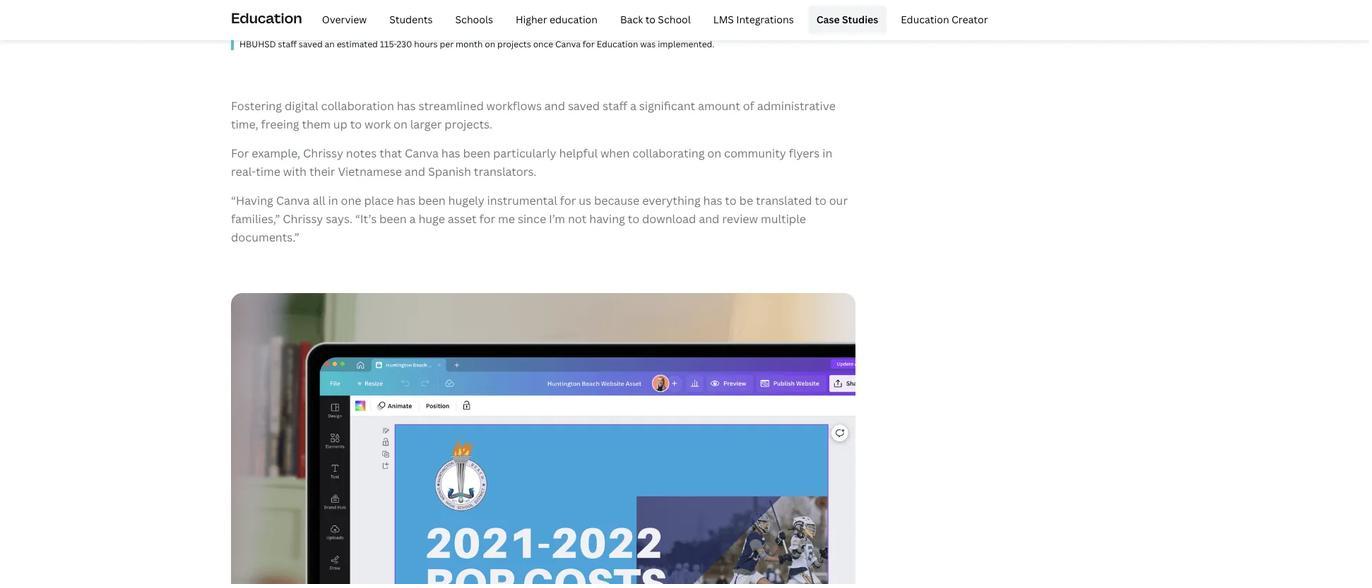 Task type: describe. For each thing, give the bounding box(es) containing it.
says.
[[326, 211, 353, 227]]

menu bar containing overview
[[308, 6, 997, 34]]

has inside fostering digital collaboration has streamlined workflows and saved staff a significant amount of administrative time, freeing them up to work on larger projects.
[[397, 98, 416, 114]]

collaborating
[[633, 146, 705, 161]]

has right place at the top of the page
[[397, 193, 416, 209]]

that
[[380, 146, 402, 161]]

lms integrations
[[714, 13, 794, 26]]

case studies
[[817, 13, 878, 26]]

been for hugely
[[418, 193, 446, 209]]

0 horizontal spatial for
[[479, 211, 496, 227]]

per
[[440, 38, 454, 50]]

"it's
[[355, 211, 377, 227]]

larger
[[410, 116, 442, 132]]

higher education link
[[507, 6, 606, 34]]

flyers
[[789, 146, 820, 161]]

back
[[620, 13, 643, 26]]

work
[[365, 116, 391, 132]]

has up review
[[704, 193, 722, 209]]

all
[[313, 193, 325, 209]]

studies
[[842, 13, 878, 26]]

implemented.
[[658, 38, 715, 50]]

canva inside for example, chrissy notes that canva has been particularly helpful when collaborating on community flyers in real-time with their vietnamese and spanish translators.
[[405, 146, 439, 161]]

115-
[[380, 38, 397, 50]]

workflows
[[487, 98, 542, 114]]

since
[[518, 211, 546, 227]]

schools
[[455, 13, 493, 26]]

and inside fostering digital collaboration has streamlined workflows and saved staff a significant amount of administrative time, freeing them up to work on larger projects.
[[545, 98, 565, 114]]

collaboration
[[321, 98, 394, 114]]

month
[[456, 38, 483, 50]]

everything
[[642, 193, 701, 209]]

review
[[722, 211, 758, 227]]

one
[[341, 193, 361, 209]]

time
[[256, 164, 280, 179]]

1 horizontal spatial on
[[485, 38, 495, 50]]

fostering
[[231, 98, 282, 114]]

integrations
[[736, 13, 794, 26]]

huge
[[419, 211, 445, 227]]

translators.
[[474, 164, 537, 179]]

asset
[[448, 211, 477, 227]]

chrissy inside "having canva all in one place has been hugely instrumental for us because everything has to be translated to our families," chrissy says. "it's been a huge asset for me since i'm not having to download and review multiple documents."
[[283, 211, 323, 227]]

fostering digital collaboration has streamlined workflows and saved staff a significant amount of administrative time, freeing them up to work on larger projects.
[[231, 98, 836, 132]]

education creator
[[901, 13, 988, 26]]

on inside fostering digital collaboration has streamlined workflows and saved staff a significant amount of administrative time, freeing them up to work on larger projects.
[[394, 116, 408, 132]]

to inside menu bar
[[646, 13, 656, 26]]

1 vertical spatial for
[[560, 193, 576, 209]]

2 horizontal spatial canva
[[555, 38, 581, 50]]

and inside "having canva all in one place has been hugely instrumental for us because everything has to be translated to our families," chrissy says. "it's been a huge asset for me since i'm not having to download and review multiple documents."
[[699, 211, 720, 227]]

lms
[[714, 13, 734, 26]]

when
[[601, 146, 630, 161]]

"having
[[231, 193, 273, 209]]

administrative
[[757, 98, 836, 114]]

education
[[550, 13, 598, 26]]

to down because
[[628, 211, 640, 227]]

to left our
[[815, 193, 827, 209]]

hbuhsd
[[240, 38, 276, 50]]

overview link
[[314, 6, 375, 34]]

i'm
[[549, 211, 565, 227]]

staff inside fostering digital collaboration has streamlined workflows and saved staff a significant amount of administrative time, freeing them up to work on larger projects.
[[603, 98, 628, 114]]

real-
[[231, 164, 256, 179]]

1 horizontal spatial education
[[597, 38, 638, 50]]

case studies link
[[808, 6, 887, 34]]

school
[[658, 13, 691, 26]]

helpful
[[559, 146, 598, 161]]

a inside "having canva all in one place has been hugely instrumental for us because everything has to be translated to our families," chrissy says. "it's been a huge asset for me since i'm not having to download and review multiple documents."
[[410, 211, 416, 227]]

for
[[231, 146, 249, 161]]

up
[[333, 116, 348, 132]]

hours
[[414, 38, 438, 50]]

0 horizontal spatial saved
[[299, 38, 323, 50]]

particularly
[[493, 146, 556, 161]]

2 vertical spatial been
[[379, 211, 407, 227]]

download
[[642, 211, 696, 227]]

back to school link
[[612, 6, 699, 34]]

an
[[325, 38, 335, 50]]

projects.
[[445, 116, 493, 132]]

2 horizontal spatial for
[[583, 38, 595, 50]]

0 horizontal spatial staff
[[278, 38, 297, 50]]

lms integrations link
[[705, 6, 802, 34]]



Task type: locate. For each thing, give the bounding box(es) containing it.
higher
[[516, 13, 547, 26]]

in inside for example, chrissy notes that canva has been particularly helpful when collaborating on community flyers in real-time with their vietnamese and spanish translators.
[[823, 146, 833, 161]]

for example, chrissy notes that canva has been particularly helpful when collaborating on community flyers in real-time with their vietnamese and spanish translators.
[[231, 146, 833, 179]]

hbuhsd staff saved an estimated 115-230 hours per month on projects once canva for education was implemented.
[[240, 38, 715, 50]]

saved left an
[[299, 38, 323, 50]]

1 horizontal spatial a
[[630, 98, 637, 114]]

having
[[589, 211, 625, 227]]

1 horizontal spatial canva
[[405, 146, 439, 161]]

amount
[[698, 98, 740, 114]]

0 vertical spatial been
[[463, 146, 490, 161]]

to left be
[[725, 193, 737, 209]]

1 horizontal spatial for
[[560, 193, 576, 209]]

0 horizontal spatial on
[[394, 116, 408, 132]]

0 horizontal spatial been
[[379, 211, 407, 227]]

1 vertical spatial chrissy
[[283, 211, 323, 227]]

because
[[594, 193, 640, 209]]

in right all
[[328, 193, 338, 209]]

example,
[[252, 146, 300, 161]]

hugely
[[448, 193, 485, 209]]

canva down larger
[[405, 146, 439, 161]]

1 horizontal spatial in
[[823, 146, 833, 161]]

instrumental
[[487, 193, 557, 209]]

1 vertical spatial been
[[418, 193, 446, 209]]

saved up helpful
[[568, 98, 600, 114]]

spanish
[[428, 164, 471, 179]]

to
[[646, 13, 656, 26], [350, 116, 362, 132], [725, 193, 737, 209], [815, 193, 827, 209], [628, 211, 640, 227]]

a left significant in the top of the page
[[630, 98, 637, 114]]

on left community
[[708, 146, 722, 161]]

2 horizontal spatial education
[[901, 13, 949, 26]]

education up hbuhsd
[[231, 8, 302, 27]]

"having canva all in one place has been hugely instrumental for us because everything has to be translated to our families," chrissy says. "it's been a huge asset for me since i'm not having to download and review multiple documents."
[[231, 193, 848, 245]]

0 vertical spatial on
[[485, 38, 495, 50]]

and left review
[[699, 211, 720, 227]]

chrissy up their
[[303, 146, 343, 161]]

for down 'education'
[[583, 38, 595, 50]]

1 vertical spatial saved
[[568, 98, 600, 114]]

2 horizontal spatial and
[[699, 211, 720, 227]]

been
[[463, 146, 490, 161], [418, 193, 446, 209], [379, 211, 407, 227]]

0 vertical spatial in
[[823, 146, 833, 161]]

1 horizontal spatial and
[[545, 98, 565, 114]]

be
[[740, 193, 753, 209]]

schools link
[[447, 6, 502, 34]]

community
[[724, 146, 786, 161]]

translated
[[756, 193, 812, 209]]

a inside fostering digital collaboration has streamlined workflows and saved staff a significant amount of administrative time, freeing them up to work on larger projects.
[[630, 98, 637, 114]]

staff up when
[[603, 98, 628, 114]]

1 vertical spatial on
[[394, 116, 408, 132]]

1 vertical spatial in
[[328, 193, 338, 209]]

canva right once
[[555, 38, 581, 50]]

1 horizontal spatial been
[[418, 193, 446, 209]]

to right back
[[646, 13, 656, 26]]

0 vertical spatial and
[[545, 98, 565, 114]]

been up the huge
[[418, 193, 446, 209]]

overview
[[322, 13, 367, 26]]

staff right hbuhsd
[[278, 38, 297, 50]]

saved inside fostering digital collaboration has streamlined workflows and saved staff a significant amount of administrative time, freeing them up to work on larger projects.
[[568, 98, 600, 114]]

freeing
[[261, 116, 299, 132]]

been down place at the top of the page
[[379, 211, 407, 227]]

of
[[743, 98, 755, 114]]

2 horizontal spatial on
[[708, 146, 722, 161]]

been down projects.
[[463, 146, 490, 161]]

vietnamese
[[338, 164, 402, 179]]

saved
[[299, 38, 323, 50], [568, 98, 600, 114]]

0 horizontal spatial education
[[231, 8, 302, 27]]

1 horizontal spatial saved
[[568, 98, 600, 114]]

higher education
[[516, 13, 598, 26]]

time,
[[231, 116, 258, 132]]

significant
[[639, 98, 695, 114]]

place
[[364, 193, 394, 209]]

1 horizontal spatial staff
[[603, 98, 628, 114]]

not
[[568, 211, 587, 227]]

0 vertical spatial chrissy
[[303, 146, 343, 161]]

has inside for example, chrissy notes that canva has been particularly helpful when collaborating on community flyers in real-time with their vietnamese and spanish translators.
[[441, 146, 460, 161]]

has up larger
[[397, 98, 416, 114]]

families,"
[[231, 211, 280, 227]]

digital
[[285, 98, 318, 114]]

projects
[[497, 38, 531, 50]]

and inside for example, chrissy notes that canva has been particularly helpful when collaborating on community flyers in real-time with their vietnamese and spanish translators.
[[405, 164, 425, 179]]

on right work on the left of page
[[394, 116, 408, 132]]

1 vertical spatial canva
[[405, 146, 439, 161]]

multiple
[[761, 211, 806, 227]]

chrissy inside for example, chrissy notes that canva has been particularly helpful when collaborating on community flyers in real-time with their vietnamese and spanish translators.
[[303, 146, 343, 161]]

on
[[485, 38, 495, 50], [394, 116, 408, 132], [708, 146, 722, 161]]

students
[[389, 13, 433, 26]]

once
[[533, 38, 553, 50]]

education for education
[[231, 8, 302, 27]]

0 horizontal spatial canva
[[276, 193, 310, 209]]

on inside for example, chrissy notes that canva has been particularly helpful when collaborating on community flyers in real-time with their vietnamese and spanish translators.
[[708, 146, 722, 161]]

education inside education creator link
[[901, 13, 949, 26]]

in right flyers
[[823, 146, 833, 161]]

2 horizontal spatial been
[[463, 146, 490, 161]]

on right month
[[485, 38, 495, 50]]

education for education creator
[[901, 13, 949, 26]]

documents."
[[231, 229, 299, 245]]

education left creator
[[901, 13, 949, 26]]

and
[[545, 98, 565, 114], [405, 164, 425, 179], [699, 211, 720, 227]]

0 vertical spatial for
[[583, 38, 595, 50]]

0 horizontal spatial in
[[328, 193, 338, 209]]

education creator link
[[893, 6, 997, 34]]

0 vertical spatial staff
[[278, 38, 297, 50]]

chrissy down all
[[283, 211, 323, 227]]

1 vertical spatial a
[[410, 211, 416, 227]]

and right workflows
[[545, 98, 565, 114]]

with
[[283, 164, 307, 179]]

was
[[640, 38, 656, 50]]

been for particularly
[[463, 146, 490, 161]]

in inside "having canva all in one place has been hugely instrumental for us because everything has to be translated to our families," chrissy says. "it's been a huge asset for me since i'm not having to download and review multiple documents."
[[328, 193, 338, 209]]

2 vertical spatial and
[[699, 211, 720, 227]]

0 vertical spatial a
[[630, 98, 637, 114]]

case
[[817, 13, 840, 26]]

canva inside "having canva all in one place has been hugely instrumental for us because everything has to be translated to our families," chrissy says. "it's been a huge asset for me since i'm not having to download and review multiple documents."
[[276, 193, 310, 209]]

their
[[309, 164, 335, 179]]

notes
[[346, 146, 377, 161]]

and left spanish
[[405, 164, 425, 179]]

2 vertical spatial on
[[708, 146, 722, 161]]

students link
[[381, 6, 441, 34]]

canva
[[555, 38, 581, 50], [405, 146, 439, 161], [276, 193, 310, 209]]

education
[[231, 8, 302, 27], [901, 13, 949, 26], [597, 38, 638, 50]]

staff
[[278, 38, 297, 50], [603, 98, 628, 114]]

1 vertical spatial and
[[405, 164, 425, 179]]

2 vertical spatial canva
[[276, 193, 310, 209]]

streamlined
[[419, 98, 484, 114]]

education down back
[[597, 38, 638, 50]]

1 vertical spatial staff
[[603, 98, 628, 114]]

0 vertical spatial canva
[[555, 38, 581, 50]]

back to school
[[620, 13, 691, 26]]

menu bar
[[308, 6, 997, 34]]

0 vertical spatial saved
[[299, 38, 323, 50]]

for left us
[[560, 193, 576, 209]]

us
[[579, 193, 591, 209]]

estimated
[[337, 38, 378, 50]]

a left the huge
[[410, 211, 416, 227]]

them
[[302, 116, 331, 132]]

to right up
[[350, 116, 362, 132]]

in
[[823, 146, 833, 161], [328, 193, 338, 209]]

2 vertical spatial for
[[479, 211, 496, 227]]

has up spanish
[[441, 146, 460, 161]]

canva left all
[[276, 193, 310, 209]]

to inside fostering digital collaboration has streamlined workflows and saved staff a significant amount of administrative time, freeing them up to work on larger projects.
[[350, 116, 362, 132]]

me
[[498, 211, 515, 227]]

0 horizontal spatial and
[[405, 164, 425, 179]]

for left me on the top left of the page
[[479, 211, 496, 227]]

230
[[397, 38, 412, 50]]

our
[[829, 193, 848, 209]]

0 horizontal spatial a
[[410, 211, 416, 227]]

creator
[[952, 13, 988, 26]]

a
[[630, 98, 637, 114], [410, 211, 416, 227]]

been inside for example, chrissy notes that canva has been particularly helpful when collaborating on community flyers in real-time with their vietnamese and spanish translators.
[[463, 146, 490, 161]]



Task type: vqa. For each thing, say whether or not it's contained in the screenshot.
BE
yes



